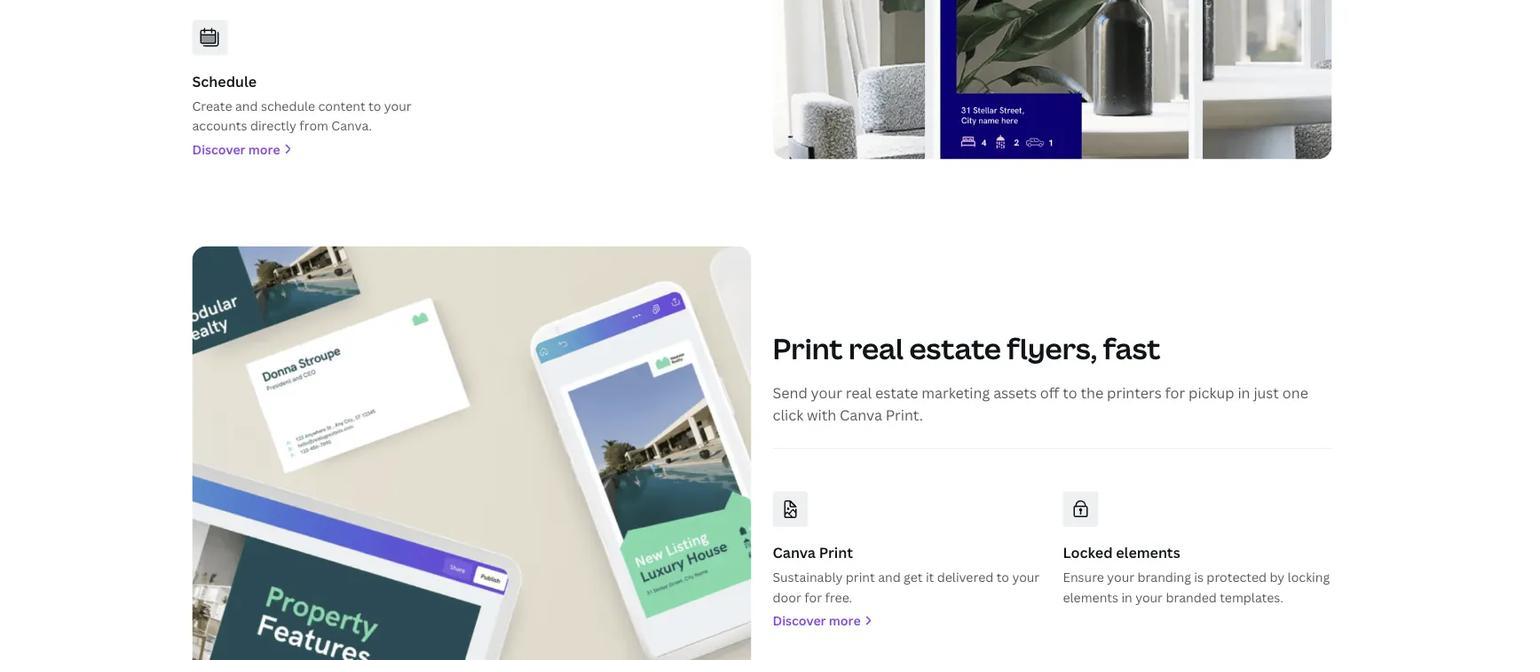 Task type: describe. For each thing, give the bounding box(es) containing it.
locked
[[1063, 543, 1113, 562]]

send your real estate marketing assets off to the printers for pickup in just one click with canva print.
[[773, 383, 1308, 425]]

to inside canva print sustainably print and get it delivered to your door for free.
[[997, 569, 1009, 586]]

more for print
[[829, 612, 861, 629]]

off
[[1040, 383, 1059, 402]]

your right ensure
[[1107, 569, 1135, 586]]

canva inside canva print sustainably print and get it delivered to your door for free.
[[773, 543, 816, 562]]

1 vertical spatial elements
[[1063, 589, 1119, 606]]

get
[[904, 569, 923, 586]]

canva inside 'send your real estate marketing assets off to the printers for pickup in just one click with canva print.'
[[840, 406, 882, 425]]

canva.
[[331, 117, 372, 134]]

your inside schedule create and schedule content to your accounts directly from canva.
[[384, 97, 412, 114]]

templates.
[[1220, 589, 1283, 606]]

in inside 'send your real estate marketing assets off to the printers for pickup in just one click with canva print.'
[[1238, 383, 1250, 402]]

discover for print
[[773, 612, 826, 629]]

your inside canva print sustainably print and get it delivered to your door for free.
[[1012, 569, 1040, 586]]

one
[[1283, 383, 1308, 402]]

more for create
[[248, 141, 280, 157]]

door
[[773, 589, 801, 606]]

real estate marketing visuals across different layouts from canva image
[[192, 246, 751, 660]]

print inside canva print sustainably print and get it delivered to your door for free.
[[819, 543, 853, 562]]

schedule
[[192, 71, 257, 91]]

it
[[926, 569, 934, 586]]

0 vertical spatial estate
[[909, 329, 1001, 368]]

with
[[807, 406, 836, 425]]

print real estate flyers, fast
[[773, 329, 1161, 368]]

printers
[[1107, 383, 1162, 402]]

print
[[846, 569, 875, 586]]

to inside 'send your real estate marketing assets off to the printers for pickup in just one click with canva print.'
[[1063, 383, 1077, 402]]

canva print sustainably print and get it delivered to your door for free.
[[773, 543, 1040, 606]]

ensure
[[1063, 569, 1104, 586]]

schedule
[[261, 97, 315, 114]]

just
[[1254, 383, 1279, 402]]

sustainably
[[773, 569, 843, 586]]

in inside locked elements ensure your branding is protected by locking elements in your branded templates.
[[1122, 589, 1132, 606]]

assets
[[993, 383, 1037, 402]]

0 vertical spatial real
[[849, 329, 904, 368]]



Task type: vqa. For each thing, say whether or not it's contained in the screenshot.
"the"
yes



Task type: locate. For each thing, give the bounding box(es) containing it.
0 vertical spatial print
[[773, 329, 843, 368]]

discover more down free.
[[773, 612, 861, 629]]

0 vertical spatial and
[[235, 97, 258, 114]]

0 horizontal spatial and
[[235, 97, 258, 114]]

0 horizontal spatial discover more link
[[192, 139, 461, 159]]

0 vertical spatial more
[[248, 141, 280, 157]]

click
[[773, 406, 803, 425]]

for
[[1165, 383, 1185, 402], [804, 589, 822, 606]]

1 vertical spatial canva
[[773, 543, 816, 562]]

1 vertical spatial print
[[819, 543, 853, 562]]

in left just
[[1238, 383, 1250, 402]]

discover more link for canva print
[[773, 611, 1042, 631]]

discover down door
[[773, 612, 826, 629]]

estate up marketing
[[909, 329, 1001, 368]]

create
[[192, 97, 232, 114]]

0 vertical spatial to
[[368, 97, 381, 114]]

to
[[368, 97, 381, 114], [1063, 383, 1077, 402], [997, 569, 1009, 586]]

discover
[[192, 141, 246, 157], [773, 612, 826, 629]]

real up print.
[[849, 329, 904, 368]]

0 vertical spatial discover more link
[[192, 139, 461, 159]]

branded
[[1166, 589, 1217, 606]]

locked elements ensure your branding is protected by locking elements in your branded templates.
[[1063, 543, 1330, 606]]

canva right "with"
[[840, 406, 882, 425]]

the
[[1081, 383, 1104, 402]]

is
[[1194, 569, 1204, 586]]

1 horizontal spatial for
[[1165, 383, 1185, 402]]

real right send
[[846, 383, 872, 402]]

0 vertical spatial in
[[1238, 383, 1250, 402]]

locking
[[1288, 569, 1330, 586]]

estate
[[909, 329, 1001, 368], [875, 383, 918, 402]]

in left branded
[[1122, 589, 1132, 606]]

to up canva.
[[368, 97, 381, 114]]

canva
[[840, 406, 882, 425], [773, 543, 816, 562]]

and left get
[[878, 569, 901, 586]]

1 vertical spatial discover
[[773, 612, 826, 629]]

0 horizontal spatial discover
[[192, 141, 246, 157]]

your inside 'send your real estate marketing assets off to the printers for pickup in just one click with canva print.'
[[811, 383, 842, 402]]

1 vertical spatial discover more link
[[773, 611, 1042, 631]]

print up print
[[819, 543, 853, 562]]

1 vertical spatial to
[[1063, 383, 1077, 402]]

0 horizontal spatial for
[[804, 589, 822, 606]]

to right the off
[[1063, 383, 1077, 402]]

your left ensure
[[1012, 569, 1040, 586]]

your right content
[[384, 97, 412, 114]]

and inside schedule create and schedule content to your accounts directly from canva.
[[235, 97, 258, 114]]

0 vertical spatial elements
[[1116, 543, 1180, 562]]

estate up print.
[[875, 383, 918, 402]]

1 horizontal spatial more
[[829, 612, 861, 629]]

free.
[[825, 589, 852, 606]]

1 horizontal spatial canva
[[840, 406, 882, 425]]

print.
[[886, 406, 923, 425]]

and down schedule
[[235, 97, 258, 114]]

1 vertical spatial more
[[829, 612, 861, 629]]

0 horizontal spatial more
[[248, 141, 280, 157]]

in
[[1238, 383, 1250, 402], [1122, 589, 1132, 606]]

and
[[235, 97, 258, 114], [878, 569, 901, 586]]

fast
[[1103, 329, 1161, 368]]

elements down ensure
[[1063, 589, 1119, 606]]

discover more link down from
[[192, 139, 461, 159]]

content
[[318, 97, 365, 114]]

1 vertical spatial real
[[846, 383, 872, 402]]

print
[[773, 329, 843, 368], [819, 543, 853, 562]]

1 horizontal spatial discover more
[[773, 612, 861, 629]]

accounts
[[192, 117, 247, 134]]

and inside canva print sustainably print and get it delivered to your door for free.
[[878, 569, 901, 586]]

editing text for real estate flyer in canva image
[[773, 0, 1332, 159]]

your up "with"
[[811, 383, 842, 402]]

from
[[299, 117, 328, 134]]

for inside canva print sustainably print and get it delivered to your door for free.
[[804, 589, 822, 606]]

1 horizontal spatial in
[[1238, 383, 1250, 402]]

your
[[384, 97, 412, 114], [811, 383, 842, 402], [1012, 569, 1040, 586], [1107, 569, 1135, 586], [1135, 589, 1163, 606]]

0 vertical spatial discover more
[[192, 141, 280, 157]]

0 horizontal spatial discover more
[[192, 141, 280, 157]]

print up send
[[773, 329, 843, 368]]

your down branding
[[1135, 589, 1163, 606]]

pickup
[[1189, 383, 1234, 402]]

discover more link for schedule
[[192, 139, 461, 159]]

2 vertical spatial to
[[997, 569, 1009, 586]]

marketing
[[922, 383, 990, 402]]

discover more link
[[192, 139, 461, 159], [773, 611, 1042, 631]]

discover more link down get
[[773, 611, 1042, 631]]

for inside 'send your real estate marketing assets off to the printers for pickup in just one click with canva print.'
[[1165, 383, 1185, 402]]

elements up branding
[[1116, 543, 1180, 562]]

estate inside 'send your real estate marketing assets off to the printers for pickup in just one click with canva print.'
[[875, 383, 918, 402]]

real
[[849, 329, 904, 368], [846, 383, 872, 402]]

discover more for print
[[773, 612, 861, 629]]

1 vertical spatial estate
[[875, 383, 918, 402]]

to inside schedule create and schedule content to your accounts directly from canva.
[[368, 97, 381, 114]]

0 horizontal spatial canva
[[773, 543, 816, 562]]

directly
[[250, 117, 296, 134]]

discover down the accounts
[[192, 141, 246, 157]]

to right delivered
[[997, 569, 1009, 586]]

1 horizontal spatial and
[[878, 569, 901, 586]]

protected
[[1207, 569, 1267, 586]]

by
[[1270, 569, 1285, 586]]

for left pickup
[[1165, 383, 1185, 402]]

flyers,
[[1007, 329, 1097, 368]]

0 horizontal spatial to
[[368, 97, 381, 114]]

discover more for create
[[192, 141, 280, 157]]

1 vertical spatial and
[[878, 569, 901, 586]]

more down free.
[[829, 612, 861, 629]]

discover more down the accounts
[[192, 141, 280, 157]]

1 vertical spatial for
[[804, 589, 822, 606]]

0 horizontal spatial in
[[1122, 589, 1132, 606]]

0 vertical spatial for
[[1165, 383, 1185, 402]]

schedule create and schedule content to your accounts directly from canva.
[[192, 71, 412, 134]]

1 horizontal spatial to
[[997, 569, 1009, 586]]

discover more
[[192, 141, 280, 157], [773, 612, 861, 629]]

1 vertical spatial in
[[1122, 589, 1132, 606]]

canva up "sustainably"
[[773, 543, 816, 562]]

real inside 'send your real estate marketing assets off to the printers for pickup in just one click with canva print.'
[[846, 383, 872, 402]]

2 horizontal spatial to
[[1063, 383, 1077, 402]]

1 vertical spatial discover more
[[773, 612, 861, 629]]

0 vertical spatial discover
[[192, 141, 246, 157]]

branding
[[1138, 569, 1191, 586]]

1 horizontal spatial discover more link
[[773, 611, 1042, 631]]

1 horizontal spatial discover
[[773, 612, 826, 629]]

more down directly
[[248, 141, 280, 157]]

elements
[[1116, 543, 1180, 562], [1063, 589, 1119, 606]]

send
[[773, 383, 808, 402]]

more
[[248, 141, 280, 157], [829, 612, 861, 629]]

for down "sustainably"
[[804, 589, 822, 606]]

delivered
[[937, 569, 994, 586]]

discover for create
[[192, 141, 246, 157]]

0 vertical spatial canva
[[840, 406, 882, 425]]



